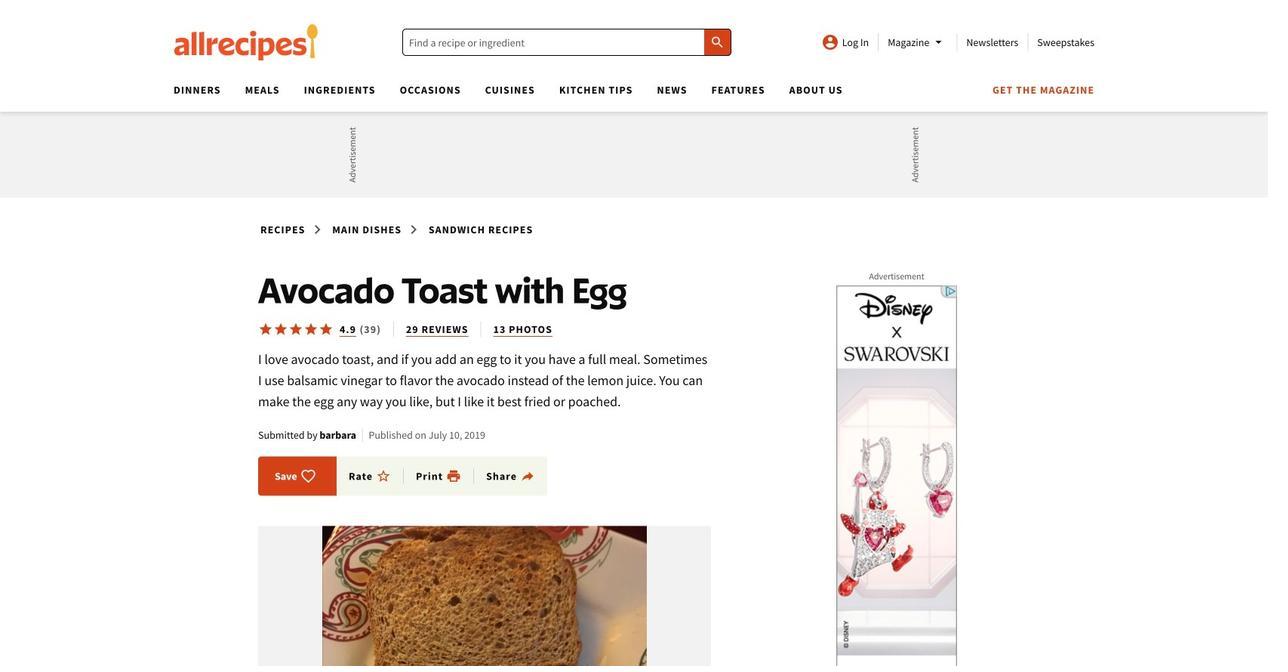 Task type: vqa. For each thing, say whether or not it's contained in the screenshot.
a
no



Task type: locate. For each thing, give the bounding box(es) containing it.
None search field
[[402, 29, 732, 56]]

1 horizontal spatial chevron_right image
[[405, 221, 423, 239]]

Find a recipe or ingredient text field
[[402, 29, 732, 56]]

advertisement element
[[360, 121, 909, 189], [837, 285, 958, 666]]

1 vertical spatial advertisement element
[[837, 285, 958, 666]]

0 horizontal spatial chevron_right image
[[308, 221, 327, 239]]

star image
[[258, 322, 273, 337], [289, 322, 304, 337], [304, 322, 319, 337], [319, 322, 334, 337]]

chevron_right image
[[308, 221, 327, 239], [405, 221, 423, 239]]

banner
[[0, 0, 1269, 666]]

caret_down image
[[930, 33, 948, 51]]

4 star image from the left
[[319, 322, 334, 337]]

favorite image
[[301, 469, 316, 484]]



Task type: describe. For each thing, give the bounding box(es) containing it.
click to search image
[[710, 35, 725, 50]]

visit allrecipes' homepage image
[[174, 24, 319, 60]]

header navigation
[[162, 79, 1095, 112]]

0 vertical spatial advertisement element
[[360, 121, 909, 189]]

3 star image from the left
[[304, 322, 319, 337]]

account image
[[822, 33, 840, 51]]

star image
[[273, 322, 289, 337]]

1 chevron_right image from the left
[[308, 221, 327, 239]]

recipe social share star empty image
[[376, 469, 391, 484]]

share image
[[520, 469, 535, 484]]

2 star image from the left
[[289, 322, 304, 337]]

2 chevron_right image from the left
[[405, 221, 423, 239]]

1 star image from the left
[[258, 322, 273, 337]]

print this article. image
[[446, 469, 462, 484]]



